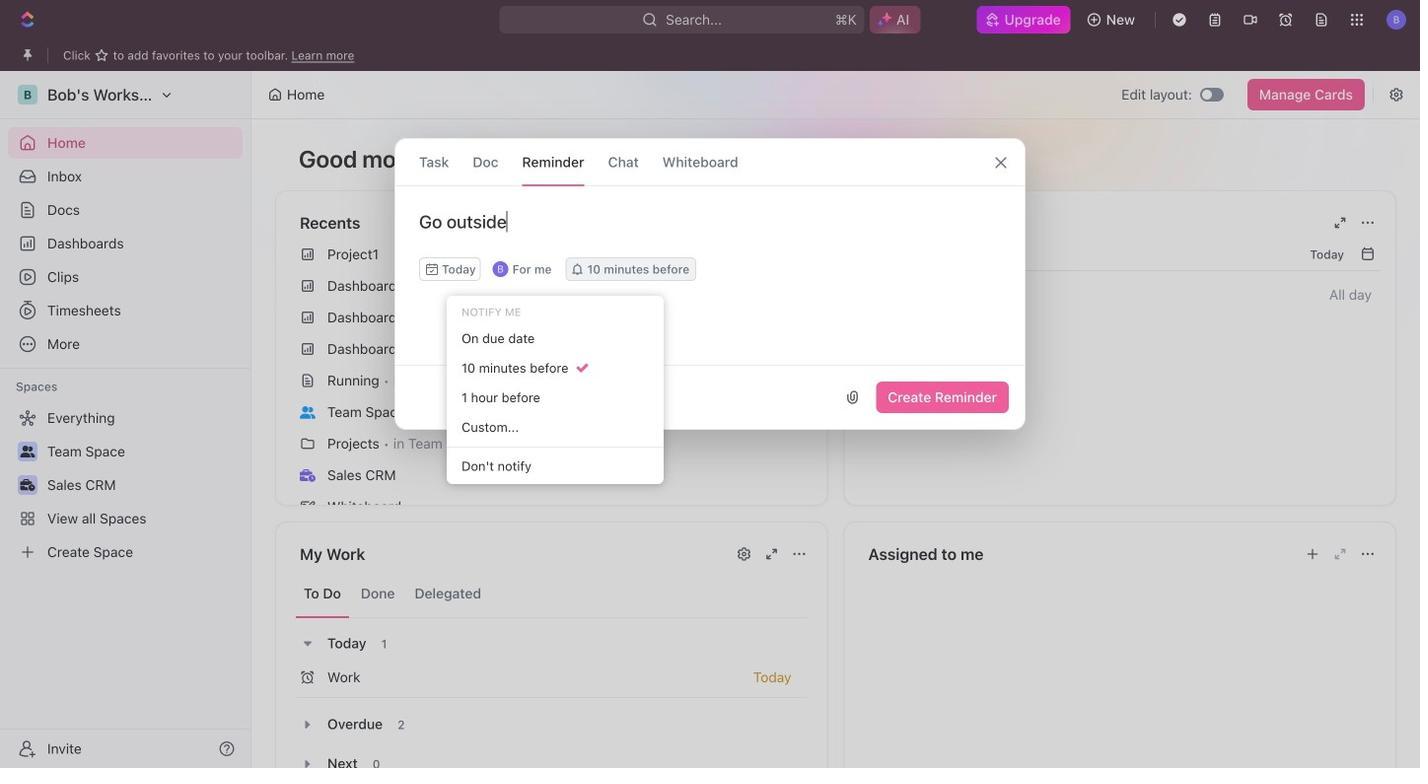 Task type: locate. For each thing, give the bounding box(es) containing it.
tab list
[[296, 570, 807, 619]]

tree
[[8, 402, 243, 568]]

dialog
[[395, 138, 1026, 430]]



Task type: describe. For each thing, give the bounding box(es) containing it.
sidebar navigation
[[0, 71, 252, 768]]

Reminder na﻿me or type '/' for commands text field
[[396, 210, 1025, 257]]

user group image
[[300, 406, 316, 419]]

tree inside 'sidebar' navigation
[[8, 402, 243, 568]]

business time image
[[300, 469, 316, 482]]



Task type: vqa. For each thing, say whether or not it's contained in the screenshot.
the user group Image
yes



